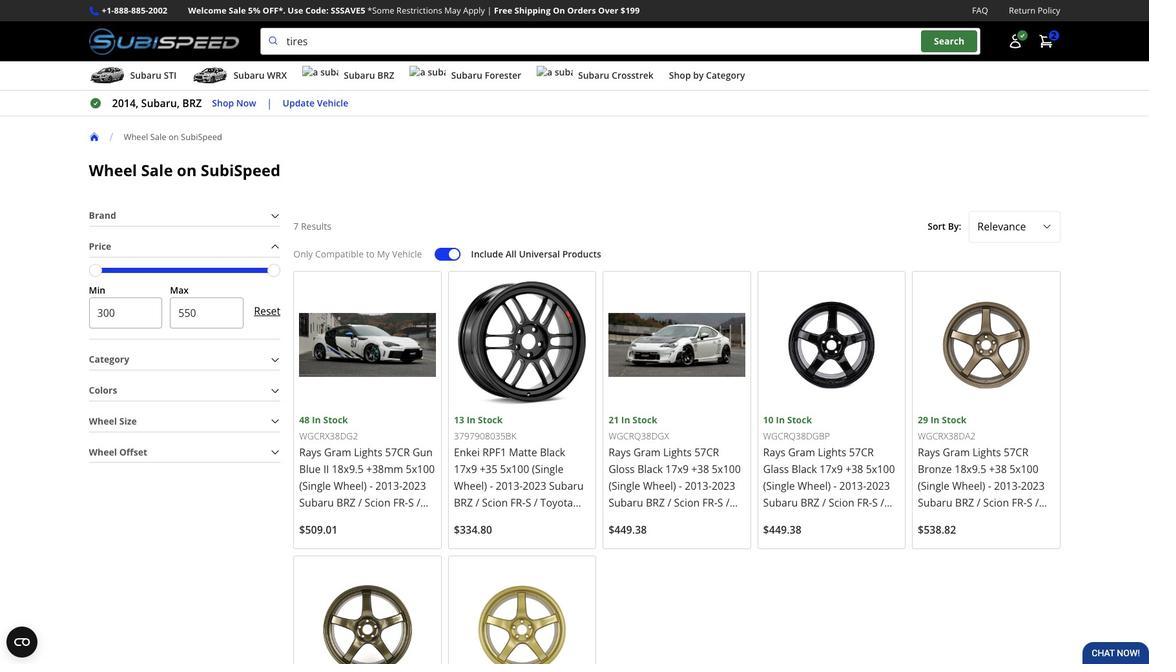 Task type: locate. For each thing, give the bounding box(es) containing it.
1 horizontal spatial black
[[637, 462, 663, 477]]

s
[[408, 496, 414, 510], [526, 496, 531, 510], [718, 496, 723, 510], [872, 496, 878, 510], [1027, 496, 1033, 510]]

1 +38 from the left
[[691, 462, 709, 477]]

3 gram from the left
[[788, 446, 815, 460]]

wheel) down +38mm
[[334, 479, 367, 493]]

wheel) inside 13 in stock 3797908035bk enkei rpf1 matte black 17x9 +35 5x100 (single wheel) - 2013-2023 subaru brz / scion fr-s / toyota gr86 / 2014-2018 subaru forester
[[454, 479, 487, 493]]

17x9 down enkei
[[454, 462, 477, 477]]

2014- inside "29 in stock wgcrx38da2 rays gram lights 57cr bronze 18x9.5 +38 5x100 (single wheel) - 2013-2023 subaru brz / scion fr-s / toyota gr86 / 2014-2018 subaru forester"
[[988, 513, 1015, 527]]

black
[[540, 446, 565, 460], [637, 462, 663, 477], [792, 462, 817, 477]]

size
[[119, 415, 137, 428]]

toyota inside 13 in stock 3797908035bk enkei rpf1 matte black 17x9 +35 5x100 (single wheel) - 2013-2023 subaru brz / scion fr-s / toyota gr86 / 2014-2018 subaru forester
[[540, 496, 573, 510]]

3 5x100 from the left
[[712, 462, 741, 477]]

1 horizontal spatial |
[[487, 5, 492, 16]]

lights inside 48 in stock wgcrx38dg2 rays gram lights 57cr gun blue ii 18x9.5 +38mm 5x100 (single wheel) - 2013-2023 subaru brz / scion fr-s / toyota gr86 / 2014-2018 subaru forester
[[354, 446, 382, 460]]

5x100
[[406, 462, 435, 477], [500, 462, 529, 477], [712, 462, 741, 477], [866, 462, 895, 477], [1010, 462, 1039, 477]]

17x9 down wgcrq38dgbp
[[820, 462, 843, 477]]

1 57cr from the left
[[385, 446, 410, 460]]

4 gram from the left
[[943, 446, 970, 460]]

lights
[[354, 446, 382, 460], [663, 446, 692, 460], [818, 446, 846, 460], [973, 446, 1001, 460]]

wheel sale on subispeed
[[124, 131, 222, 143], [89, 160, 280, 181]]

4 stock from the left
[[787, 414, 812, 426]]

category
[[89, 354, 129, 366]]

| right now
[[267, 96, 272, 111]]

17x9 inside 21 in stock wgcrq38dgx rays gram lights 57cr gloss black 17x9 +38 5x100 (single wheel) - 2013-2023 subaru brz / scion fr-s / toyota gr86 / 2014-2018 subaru forester
[[666, 462, 689, 477]]

bronze
[[918, 462, 952, 477]]

search button
[[921, 31, 977, 52]]

a subaru crosstrek thumbnail image image
[[537, 66, 573, 85]]

lights down wgcrq38dgx
[[663, 446, 692, 460]]

1 vertical spatial shop
[[212, 97, 234, 109]]

1 horizontal spatial $449.38
[[763, 523, 802, 537]]

vehicle right my
[[392, 248, 422, 260]]

5 gr86 from the left
[[953, 513, 979, 527]]

5 2013- from the left
[[994, 479, 1021, 493]]

in right 10
[[776, 414, 785, 426]]

3 2013- from the left
[[685, 479, 712, 493]]

scion inside 10 in stock wgcrq38dgbp rays gram lights 57cr glass black 17x9 +38 5x100 (single wheel) - 2013-2023 subaru brz / scion fr-s / toyota gr86 / 2014-2018 subaru forester
[[829, 496, 854, 510]]

(single down bronze
[[918, 479, 950, 493]]

$449.38
[[609, 523, 647, 537], [763, 523, 802, 537]]

black inside 21 in stock wgcrq38dgx rays gram lights 57cr gloss black 17x9 +38 5x100 (single wheel) - 2013-2023 subaru brz / scion fr-s / toyota gr86 / 2014-2018 subaru forester
[[637, 462, 663, 477]]

lights up +38mm
[[354, 446, 382, 460]]

in for rays gram lights 57cr gloss black 17x9 +38 5x100 (single wheel) - 2013-2023 subaru brz / scion fr-s / toyota gr86 / 2014-2018 subaru forester
[[621, 414, 630, 426]]

3 - from the left
[[679, 479, 682, 493]]

3 rays from the left
[[763, 446, 785, 460]]

0 horizontal spatial vehicle
[[317, 97, 348, 109]]

forester inside 21 in stock wgcrq38dgx rays gram lights 57cr gloss black 17x9 +38 5x100 (single wheel) - 2013-2023 subaru brz / scion fr-s / toyota gr86 / 2014-2018 subaru forester
[[646, 530, 686, 544]]

in right 21
[[621, 414, 630, 426]]

1 gr86 from the left
[[335, 513, 360, 527]]

*some restrictions may apply | free shipping on orders over $199
[[368, 5, 640, 16]]

2 2023 from the left
[[523, 479, 546, 493]]

rays inside 21 in stock wgcrq38dgx rays gram lights 57cr gloss black 17x9 +38 5x100 (single wheel) - 2013-2023 subaru brz / scion fr-s / toyota gr86 / 2014-2018 subaru forester
[[609, 446, 631, 460]]

4 rays from the left
[[918, 446, 940, 460]]

in for enkei rpf1 matte black 17x9 +35 5x100 (single wheel) - 2013-2023 subaru brz / scion fr-s / toyota gr86 / 2014-2018 subaru forester
[[467, 414, 476, 426]]

sale left 5%
[[229, 5, 246, 16]]

stock inside 21 in stock wgcrq38dgx rays gram lights 57cr gloss black 17x9 +38 5x100 (single wheel) - 2013-2023 subaru brz / scion fr-s / toyota gr86 / 2014-2018 subaru forester
[[633, 414, 657, 426]]

(single inside 10 in stock wgcrq38dgbp rays gram lights 57cr glass black 17x9 +38 5x100 (single wheel) - 2013-2023 subaru brz / scion fr-s / toyota gr86 / 2014-2018 subaru forester
[[763, 479, 795, 493]]

2 18x9.5 from the left
[[955, 462, 986, 477]]

2 fr- from the left
[[511, 496, 526, 510]]

5 wheel) from the left
[[952, 479, 985, 493]]

gram down wgcrq38dgbp
[[788, 446, 815, 460]]

gram for rays gram lights 57cr gloss black 17x9 +38 5x100 (single wheel) - 2013-2023 subaru brz / scion fr-s / toyota gr86 / 2014-2018 subaru forester
[[633, 446, 661, 460]]

0 horizontal spatial 18x9.5
[[332, 462, 364, 477]]

1 vertical spatial on
[[177, 160, 197, 181]]

products
[[562, 248, 601, 260]]

shop left now
[[212, 97, 234, 109]]

4 2023 from the left
[[866, 479, 890, 493]]

1 s from the left
[[408, 496, 414, 510]]

stock for enkei rpf1 matte black 17x9 +35 5x100 (single wheel) - 2013-2023 subaru brz / scion fr-s / toyota gr86 / 2014-2018 subaru forester
[[478, 414, 503, 426]]

category button
[[89, 350, 281, 370]]

3 lights from the left
[[818, 446, 846, 460]]

shop by category button
[[669, 64, 745, 90]]

vehicle
[[317, 97, 348, 109], [392, 248, 422, 260]]

3 2018 from the left
[[706, 513, 729, 527]]

57cr for rays gram lights 57cr gloss black 17x9 +38 5x100 (single wheel) - 2013-2023 subaru brz / scion fr-s / toyota gr86 / 2014-2018 subaru forester
[[694, 446, 719, 460]]

rays up the glass
[[763, 446, 785, 460]]

2 horizontal spatial black
[[792, 462, 817, 477]]

Select... button
[[969, 211, 1060, 243]]

wheel) up $538.82
[[952, 479, 985, 493]]

wheel) inside 21 in stock wgcrq38dgx rays gram lights 57cr gloss black 17x9 +38 5x100 (single wheel) - 2013-2023 subaru brz / scion fr-s / toyota gr86 / 2014-2018 subaru forester
[[643, 479, 676, 493]]

faq link
[[972, 4, 988, 18]]

2 scion from the left
[[482, 496, 508, 510]]

lights down wgcrx38da2
[[973, 446, 1001, 460]]

min
[[89, 284, 105, 296]]

0 horizontal spatial +38
[[691, 462, 709, 477]]

s inside 21 in stock wgcrq38dgx rays gram lights 57cr gloss black 17x9 +38 5x100 (single wheel) - 2013-2023 subaru brz / scion fr-s / toyota gr86 / 2014-2018 subaru forester
[[718, 496, 723, 510]]

fr-
[[393, 496, 408, 510], [511, 496, 526, 510], [703, 496, 718, 510], [857, 496, 872, 510], [1012, 496, 1027, 510]]

now
[[236, 97, 256, 109]]

wheel down 2014,
[[124, 131, 148, 143]]

4 fr- from the left
[[857, 496, 872, 510]]

rays inside 48 in stock wgcrx38dg2 rays gram lights 57cr gun blue ii 18x9.5 +38mm 5x100 (single wheel) - 2013-2023 subaru brz / scion fr-s / toyota gr86 / 2014-2018 subaru forester
[[299, 446, 321, 460]]

57cr inside 48 in stock wgcrx38dg2 rays gram lights 57cr gun blue ii 18x9.5 +38mm 5x100 (single wheel) - 2013-2023 subaru brz / scion fr-s / toyota gr86 / 2014-2018 subaru forester
[[385, 446, 410, 460]]

5 stock from the left
[[942, 414, 967, 426]]

lights inside 10 in stock wgcrq38dgbp rays gram lights 57cr glass black 17x9 +38 5x100 (single wheel) - 2013-2023 subaru brz / scion fr-s / toyota gr86 / 2014-2018 subaru forester
[[818, 446, 846, 460]]

scion inside 21 in stock wgcrq38dgx rays gram lights 57cr gloss black 17x9 +38 5x100 (single wheel) - 2013-2023 subaru brz / scion fr-s / toyota gr86 / 2014-2018 subaru forester
[[674, 496, 700, 510]]

wheel left the offset at the left bottom of page
[[89, 446, 117, 458]]

57cr for rays gram lights 57cr glass black 17x9 +38 5x100 (single wheel) - 2013-2023 subaru brz / scion fr-s / toyota gr86 / 2014-2018 subaru forester
[[849, 446, 874, 460]]

shop for shop now
[[212, 97, 234, 109]]

results
[[301, 220, 331, 232]]

3 gr86 from the left
[[644, 513, 670, 527]]

885-
[[131, 5, 148, 16]]

wheel) inside "29 in stock wgcrx38da2 rays gram lights 57cr bronze 18x9.5 +38 5x100 (single wheel) - 2013-2023 subaru brz / scion fr-s / toyota gr86 / 2014-2018 subaru forester"
[[952, 479, 985, 493]]

1 stock from the left
[[323, 414, 348, 426]]

2 lights from the left
[[663, 446, 692, 460]]

21 in stock wgcrq38dgx rays gram lights 57cr gloss black 17x9 +38 5x100 (single wheel) - 2013-2023 subaru brz / scion fr-s / toyota gr86 / 2014-2018 subaru forester
[[609, 414, 741, 544]]

(single
[[532, 462, 564, 477], [299, 479, 331, 493], [609, 479, 640, 493], [763, 479, 795, 493], [918, 479, 950, 493]]

gr86 inside 48 in stock wgcrx38dg2 rays gram lights 57cr gun blue ii 18x9.5 +38mm 5x100 (single wheel) - 2013-2023 subaru brz / scion fr-s / toyota gr86 / 2014-2018 subaru forester
[[335, 513, 360, 527]]

s inside 10 in stock wgcrq38dgbp rays gram lights 57cr glass black 17x9 +38 5x100 (single wheel) - 2013-2023 subaru brz / scion fr-s / toyota gr86 / 2014-2018 subaru forester
[[872, 496, 878, 510]]

5 s from the left
[[1027, 496, 1033, 510]]

2013- inside 48 in stock wgcrx38dg2 rays gram lights 57cr gun blue ii 18x9.5 +38mm 5x100 (single wheel) - 2013-2023 subaru brz / scion fr-s / toyota gr86 / 2014-2018 subaru forester
[[375, 479, 402, 493]]

sssave5
[[331, 5, 365, 16]]

2018
[[397, 513, 420, 527], [516, 513, 539, 527], [706, 513, 729, 527], [860, 513, 884, 527], [1015, 513, 1039, 527]]

matte
[[509, 446, 537, 460]]

wheel offset
[[89, 446, 147, 458]]

4 5x100 from the left
[[866, 462, 895, 477]]

shop
[[669, 69, 691, 81], [212, 97, 234, 109]]

return policy
[[1009, 5, 1060, 16]]

4 2013- from the left
[[839, 479, 866, 493]]

fr- inside 10 in stock wgcrq38dgbp rays gram lights 57cr glass black 17x9 +38 5x100 (single wheel) - 2013-2023 subaru brz / scion fr-s / toyota gr86 / 2014-2018 subaru forester
[[857, 496, 872, 510]]

4 - from the left
[[833, 479, 837, 493]]

s inside 48 in stock wgcrx38dg2 rays gram lights 57cr gun blue ii 18x9.5 +38mm 5x100 (single wheel) - 2013-2023 subaru brz / scion fr-s / toyota gr86 / 2014-2018 subaru forester
[[408, 496, 414, 510]]

2 gr86 from the left
[[454, 513, 480, 527]]

rays up blue
[[299, 446, 321, 460]]

stock up wgcrx38dg2
[[323, 414, 348, 426]]

colors
[[89, 384, 117, 397]]

gram down wgcrx38da2
[[943, 446, 970, 460]]

5x100 inside 21 in stock wgcrq38dgx rays gram lights 57cr gloss black 17x9 +38 5x100 (single wheel) - 2013-2023 subaru brz / scion fr-s / toyota gr86 / 2014-2018 subaru forester
[[712, 462, 741, 477]]

2023 inside "29 in stock wgcrx38da2 rays gram lights 57cr bronze 18x9.5 +38 5x100 (single wheel) - 2013-2023 subaru brz / scion fr-s / toyota gr86 / 2014-2018 subaru forester"
[[1021, 479, 1045, 493]]

black right the matte
[[540, 446, 565, 460]]

1 fr- from the left
[[393, 496, 408, 510]]

4 2014- from the left
[[834, 513, 861, 527]]

5x100 inside "29 in stock wgcrx38da2 rays gram lights 57cr bronze 18x9.5 +38 5x100 (single wheel) - 2013-2023 subaru brz / scion fr-s / toyota gr86 / 2014-2018 subaru forester"
[[1010, 462, 1039, 477]]

subispeed
[[181, 131, 222, 143], [201, 160, 280, 181]]

gram for rays gram lights 57cr glass black 17x9 +38 5x100 (single wheel) - 2013-2023 subaru brz / scion fr-s / toyota gr86 / 2014-2018 subaru forester
[[788, 446, 815, 460]]

wheel) down wgcrq38dgx
[[643, 479, 676, 493]]

forester inside 48 in stock wgcrx38dg2 rays gram lights 57cr gun blue ii 18x9.5 +38mm 5x100 (single wheel) - 2013-2023 subaru brz / scion fr-s / toyota gr86 / 2014-2018 subaru forester
[[337, 530, 377, 544]]

2 rays from the left
[[609, 446, 631, 460]]

1 rays from the left
[[299, 446, 321, 460]]

on
[[169, 131, 179, 143], [177, 160, 197, 181]]

on down subaru,
[[169, 131, 179, 143]]

wgcrx38dg2
[[299, 430, 358, 443]]

in inside 10 in stock wgcrq38dgbp rays gram lights 57cr glass black 17x9 +38 5x100 (single wheel) - 2013-2023 subaru brz / scion fr-s / toyota gr86 / 2014-2018 subaru forester
[[776, 414, 785, 426]]

in for rays gram lights 57cr glass black 17x9 +38 5x100 (single wheel) - 2013-2023 subaru brz / scion fr-s / toyota gr86 / 2014-2018 subaru forester
[[776, 414, 785, 426]]

3 2014- from the left
[[679, 513, 706, 527]]

2014-
[[370, 513, 397, 527], [489, 513, 516, 527], [679, 513, 706, 527], [834, 513, 861, 527], [988, 513, 1015, 527]]

rays up bronze
[[918, 446, 940, 460]]

toyota inside 10 in stock wgcrq38dgbp rays gram lights 57cr glass black 17x9 +38 5x100 (single wheel) - 2013-2023 subaru brz / scion fr-s / toyota gr86 / 2014-2018 subaru forester
[[763, 513, 796, 527]]

+1-
[[102, 5, 114, 16]]

gr86
[[335, 513, 360, 527], [454, 513, 480, 527], [644, 513, 670, 527], [799, 513, 824, 527], [953, 513, 979, 527]]

a subaru brz thumbnail image image
[[302, 66, 339, 85]]

wgcrq38dgbp
[[763, 430, 830, 443]]

1 horizontal spatial 18x9.5
[[955, 462, 986, 477]]

18x9.5 right bronze
[[955, 462, 986, 477]]

2023 inside 10 in stock wgcrq38dgbp rays gram lights 57cr glass black 17x9 +38 5x100 (single wheel) - 2013-2023 subaru brz / scion fr-s / toyota gr86 / 2014-2018 subaru forester
[[866, 479, 890, 493]]

+38 for rays gram lights 57cr glass black 17x9 +38 5x100 (single wheel) - 2013-2023 subaru brz / scion fr-s / toyota gr86 / 2014-2018 subaru forester
[[846, 462, 863, 477]]

3 2023 from the left
[[712, 479, 735, 493]]

lights for gloss
[[663, 446, 692, 460]]

1 vertical spatial wheel sale on subispeed
[[89, 160, 280, 181]]

wheel down home image
[[89, 160, 137, 181]]

stock up wgcrq38dgx
[[633, 414, 657, 426]]

2 vertical spatial sale
[[141, 160, 173, 181]]

black right gloss on the bottom right of the page
[[637, 462, 663, 477]]

3 57cr from the left
[[849, 446, 874, 460]]

fr- inside "29 in stock wgcrx38da2 rays gram lights 57cr bronze 18x9.5 +38 5x100 (single wheel) - 2013-2023 subaru brz / scion fr-s / toyota gr86 / 2014-2018 subaru forester"
[[1012, 496, 1027, 510]]

rays up gloss on the bottom right of the page
[[609, 446, 631, 460]]

black right the glass
[[792, 462, 817, 477]]

(single down blue
[[299, 479, 331, 493]]

0 horizontal spatial $449.38
[[609, 523, 647, 537]]

stock inside "29 in stock wgcrx38da2 rays gram lights 57cr bronze 18x9.5 +38 5x100 (single wheel) - 2013-2023 subaru brz / scion fr-s / toyota gr86 / 2014-2018 subaru forester"
[[942, 414, 967, 426]]

gr86 inside 13 in stock 3797908035bk enkei rpf1 matte black 17x9 +35 5x100 (single wheel) - 2013-2023 subaru brz / scion fr-s / toyota gr86 / 2014-2018 subaru forester
[[454, 513, 480, 527]]

- inside 10 in stock wgcrq38dgbp rays gram lights 57cr glass black 17x9 +38 5x100 (single wheel) - 2013-2023 subaru brz / scion fr-s / toyota gr86 / 2014-2018 subaru forester
[[833, 479, 837, 493]]

minimum slider
[[89, 264, 102, 277]]

2018 inside 48 in stock wgcrx38dg2 rays gram lights 57cr gun blue ii 18x9.5 +38mm 5x100 (single wheel) - 2013-2023 subaru brz / scion fr-s / toyota gr86 / 2014-2018 subaru forester
[[397, 513, 420, 527]]

3 scion from the left
[[674, 496, 700, 510]]

0 vertical spatial on
[[169, 131, 179, 143]]

4 wheel) from the left
[[798, 479, 831, 493]]

in right 48
[[312, 414, 321, 426]]

scion inside 48 in stock wgcrx38dg2 rays gram lights 57cr gun blue ii 18x9.5 +38mm 5x100 (single wheel) - 2013-2023 subaru brz / scion fr-s / toyota gr86 / 2014-2018 subaru forester
[[365, 496, 390, 510]]

subaru,
[[141, 96, 180, 111]]

2 $449.38 from the left
[[763, 523, 802, 537]]

0 vertical spatial |
[[487, 5, 492, 16]]

2 s from the left
[[526, 496, 531, 510]]

7 results
[[293, 220, 331, 232]]

scion
[[365, 496, 390, 510], [482, 496, 508, 510], [674, 496, 700, 510], [829, 496, 854, 510], [983, 496, 1009, 510]]

wheel)
[[334, 479, 367, 493], [454, 479, 487, 493], [643, 479, 676, 493], [798, 479, 831, 493], [952, 479, 985, 493]]

wheel sale on subispeed down wheel sale on subispeed link
[[89, 160, 280, 181]]

2 57cr from the left
[[694, 446, 719, 460]]

sale
[[229, 5, 246, 16], [150, 131, 166, 143], [141, 160, 173, 181]]

5 2018 from the left
[[1015, 513, 1039, 527]]

2 wheel) from the left
[[454, 479, 487, 493]]

$509.01
[[299, 523, 338, 537]]

lights inside 21 in stock wgcrq38dgx rays gram lights 57cr gloss black 17x9 +38 5x100 (single wheel) - 2013-2023 subaru brz / scion fr-s / toyota gr86 / 2014-2018 subaru forester
[[663, 446, 692, 460]]

stock up wgcrx38da2
[[942, 414, 967, 426]]

1 - from the left
[[369, 479, 373, 493]]

wheel left the size
[[89, 415, 117, 428]]

|
[[487, 5, 492, 16], [267, 96, 272, 111]]

gram inside 10 in stock wgcrq38dgbp rays gram lights 57cr glass black 17x9 +38 5x100 (single wheel) - 2013-2023 subaru brz / scion fr-s / toyota gr86 / 2014-2018 subaru forester
[[788, 446, 815, 460]]

5 scion from the left
[[983, 496, 1009, 510]]

1 5x100 from the left
[[406, 462, 435, 477]]

black inside 13 in stock 3797908035bk enkei rpf1 matte black 17x9 +35 5x100 (single wheel) - 2013-2023 subaru brz / scion fr-s / toyota gr86 / 2014-2018 subaru forester
[[540, 446, 565, 460]]

1 horizontal spatial 17x9
[[666, 462, 689, 477]]

toyota
[[540, 496, 573, 510], [299, 513, 332, 527], [609, 513, 641, 527], [763, 513, 796, 527], [918, 513, 951, 527]]

1 vertical spatial subispeed
[[201, 160, 280, 181]]

1 horizontal spatial shop
[[669, 69, 691, 81]]

1 wheel) from the left
[[334, 479, 367, 493]]

4 2018 from the left
[[860, 513, 884, 527]]

universal
[[519, 248, 560, 260]]

code:
[[305, 5, 329, 16]]

fr- inside 21 in stock wgcrq38dgx rays gram lights 57cr gloss black 17x9 +38 5x100 (single wheel) - 2013-2023 subaru brz / scion fr-s / toyota gr86 / 2014-2018 subaru forester
[[703, 496, 718, 510]]

lights inside "29 in stock wgcrx38da2 rays gram lights 57cr bronze 18x9.5 +38 5x100 (single wheel) - 2013-2023 subaru brz / scion fr-s / toyota gr86 / 2014-2018 subaru forester"
[[973, 446, 1001, 460]]

1 in from the left
[[312, 414, 321, 426]]

5 in from the left
[[931, 414, 940, 426]]

brand button
[[89, 206, 281, 226]]

+38 inside 10 in stock wgcrq38dgbp rays gram lights 57cr glass black 17x9 +38 5x100 (single wheel) - 2013-2023 subaru brz / scion fr-s / toyota gr86 / 2014-2018 subaru forester
[[846, 462, 863, 477]]

- inside "29 in stock wgcrx38da2 rays gram lights 57cr bronze 18x9.5 +38 5x100 (single wheel) - 2013-2023 subaru brz / scion fr-s / toyota gr86 / 2014-2018 subaru forester"
[[988, 479, 991, 493]]

4 gr86 from the left
[[799, 513, 824, 527]]

1 2018 from the left
[[397, 513, 420, 527]]

shop inside dropdown button
[[669, 69, 691, 81]]

0 vertical spatial vehicle
[[317, 97, 348, 109]]

4 57cr from the left
[[1004, 446, 1029, 460]]

shop left by
[[669, 69, 691, 81]]

gram inside 48 in stock wgcrx38dg2 rays gram lights 57cr gun blue ii 18x9.5 +38mm 5x100 (single wheel) - 2013-2023 subaru brz / scion fr-s / toyota gr86 / 2014-2018 subaru forester
[[324, 446, 351, 460]]

17x9 inside 10 in stock wgcrq38dgbp rays gram lights 57cr glass black 17x9 +38 5x100 (single wheel) - 2013-2023 subaru brz / scion fr-s / toyota gr86 / 2014-2018 subaru forester
[[820, 462, 843, 477]]

stock up 3797908035bk
[[478, 414, 503, 426]]

-
[[369, 479, 373, 493], [490, 479, 493, 493], [679, 479, 682, 493], [833, 479, 837, 493], [988, 479, 991, 493]]

+38 inside 21 in stock wgcrq38dgx rays gram lights 57cr gloss black 17x9 +38 5x100 (single wheel) - 2013-2023 subaru brz / scion fr-s / toyota gr86 / 2014-2018 subaru forester
[[691, 462, 709, 477]]

5x100 inside 48 in stock wgcrx38dg2 rays gram lights 57cr gun blue ii 18x9.5 +38mm 5x100 (single wheel) - 2013-2023 subaru brz / scion fr-s / toyota gr86 / 2014-2018 subaru forester
[[406, 462, 435, 477]]

3 +38 from the left
[[989, 462, 1007, 477]]

lights down wgcrq38dgbp
[[818, 446, 846, 460]]

in for rays gram lights 57cr gun blue ii 18x9.5 +38mm 5x100 (single wheel) - 2013-2023 subaru brz / scion fr-s / toyota gr86 / 2014-2018 subaru forester
[[312, 414, 321, 426]]

5 - from the left
[[988, 479, 991, 493]]

1 vertical spatial |
[[267, 96, 272, 111]]

0 horizontal spatial shop
[[212, 97, 234, 109]]

button image
[[1007, 34, 1023, 49]]

3 s from the left
[[718, 496, 723, 510]]

2 +38 from the left
[[846, 462, 863, 477]]

1 vertical spatial vehicle
[[392, 248, 422, 260]]

18x9.5 right ii
[[332, 462, 364, 477]]

rays for rays gram lights 57cr gloss black 17x9 +38 5x100 (single wheel) - 2013-2023 subaru brz / scion fr-s / toyota gr86 / 2014-2018 subaru forester
[[609, 446, 631, 460]]

brz inside 48 in stock wgcrx38dg2 rays gram lights 57cr gun blue ii 18x9.5 +38mm 5x100 (single wheel) - 2013-2023 subaru brz / scion fr-s / toyota gr86 / 2014-2018 subaru forester
[[337, 496, 356, 510]]

2 2013- from the left
[[496, 479, 523, 493]]

5 2023 from the left
[[1021, 479, 1045, 493]]

(single down the glass
[[763, 479, 795, 493]]

2 17x9 from the left
[[666, 462, 689, 477]]

search input field
[[260, 28, 980, 55]]

1 2013- from the left
[[375, 479, 402, 493]]

enkei rpf1 matte black 17x9 +35 5x100 (single wheel) - 2013-2023 subaru brz / scion fr-s / toyota gr86 / 2014-2018 subaru forester image
[[454, 277, 591, 413]]

gram inside 21 in stock wgcrq38dgx rays gram lights 57cr gloss black 17x9 +38 5x100 (single wheel) - 2013-2023 subaru brz / scion fr-s / toyota gr86 / 2014-2018 subaru forester
[[633, 446, 661, 460]]

17x9 down wgcrq38dgx
[[666, 462, 689, 477]]

wheel sale on subispeed down subaru,
[[124, 131, 222, 143]]

black inside 10 in stock wgcrq38dgbp rays gram lights 57cr glass black 17x9 +38 5x100 (single wheel) - 2013-2023 subaru brz / scion fr-s / toyota gr86 / 2014-2018 subaru forester
[[792, 462, 817, 477]]

(single inside 48 in stock wgcrx38dg2 rays gram lights 57cr gun blue ii 18x9.5 +38mm 5x100 (single wheel) - 2013-2023 subaru brz / scion fr-s / toyota gr86 / 2014-2018 subaru forester
[[299, 479, 331, 493]]

3 17x9 from the left
[[820, 462, 843, 477]]

57cr inside 21 in stock wgcrq38dgx rays gram lights 57cr gloss black 17x9 +38 5x100 (single wheel) - 2013-2023 subaru brz / scion fr-s / toyota gr86 / 2014-2018 subaru forester
[[694, 446, 719, 460]]

in right 13
[[467, 414, 476, 426]]

17x9 for gloss
[[666, 462, 689, 477]]

brz inside 21 in stock wgcrq38dgx rays gram lights 57cr gloss black 17x9 +38 5x100 (single wheel) - 2013-2023 subaru brz / scion fr-s / toyota gr86 / 2014-2018 subaru forester
[[646, 496, 665, 510]]

update
[[283, 97, 315, 109]]

1 $449.38 from the left
[[609, 523, 647, 537]]

2 2014- from the left
[[489, 513, 516, 527]]

2 in from the left
[[467, 414, 476, 426]]

17x9
[[454, 462, 477, 477], [666, 462, 689, 477], [820, 462, 843, 477]]

Max text field
[[170, 298, 244, 329]]

rays for rays gram lights 57cr bronze 18x9.5 +38 5x100 (single wheel) - 2013-2023 subaru brz / scion fr-s / toyota gr86 / 2014-2018 subaru forester
[[918, 446, 940, 460]]

| left free at the left top of page
[[487, 5, 492, 16]]

ii
[[323, 462, 329, 477]]

gram down wgcrx38dg2
[[324, 446, 351, 460]]

lights for gun
[[354, 446, 382, 460]]

vehicle down a subaru brz thumbnail image
[[317, 97, 348, 109]]

on down wheel sale on subispeed link
[[177, 160, 197, 181]]

wgcrx38da2
[[918, 430, 976, 443]]

subispeed logo image
[[89, 28, 239, 55]]

reset
[[254, 305, 281, 319]]

wheel
[[124, 131, 148, 143], [89, 160, 137, 181], [89, 415, 117, 428], [89, 446, 117, 458]]

gram down wgcrq38dgx
[[633, 446, 661, 460]]

3 wheel) from the left
[[643, 479, 676, 493]]

$449.38 for rays gram lights 57cr glass black 17x9 +38 5x100 (single wheel) - 2013-2023 subaru brz / scion fr-s / toyota gr86 / 2014-2018 subaru forester
[[763, 523, 802, 537]]

17x9 inside 13 in stock 3797908035bk enkei rpf1 matte black 17x9 +35 5x100 (single wheel) - 2013-2023 subaru brz / scion fr-s / toyota gr86 / 2014-2018 subaru forester
[[454, 462, 477, 477]]

wheel) down wgcrq38dgbp
[[798, 479, 831, 493]]

2 5x100 from the left
[[500, 462, 529, 477]]

2014- inside 13 in stock 3797908035bk enkei rpf1 matte black 17x9 +35 5x100 (single wheel) - 2013-2023 subaru brz / scion fr-s / toyota gr86 / 2014-2018 subaru forester
[[489, 513, 516, 527]]

2 horizontal spatial +38
[[989, 462, 1007, 477]]

0 horizontal spatial black
[[540, 446, 565, 460]]

2 - from the left
[[490, 479, 493, 493]]

1 2014- from the left
[[370, 513, 397, 527]]

shop now link
[[212, 96, 256, 111]]

1 vertical spatial sale
[[150, 131, 166, 143]]

home image
[[89, 132, 99, 142]]

4 in from the left
[[776, 414, 785, 426]]

sale down wheel sale on subispeed link
[[141, 160, 173, 181]]

shop for shop by category
[[669, 69, 691, 81]]

2023 inside 13 in stock 3797908035bk enkei rpf1 matte black 17x9 +35 5x100 (single wheel) - 2013-2023 subaru brz / scion fr-s / toyota gr86 / 2014-2018 subaru forester
[[523, 479, 546, 493]]

toyota inside 48 in stock wgcrx38dg2 rays gram lights 57cr gun blue ii 18x9.5 +38mm 5x100 (single wheel) - 2013-2023 subaru brz / scion fr-s / toyota gr86 / 2014-2018 subaru forester
[[299, 513, 332, 527]]

free
[[494, 5, 512, 16]]

rays inside "29 in stock wgcrx38da2 rays gram lights 57cr bronze 18x9.5 +38 5x100 (single wheel) - 2013-2023 subaru brz / scion fr-s / toyota gr86 / 2014-2018 subaru forester"
[[918, 446, 940, 460]]

$449.38 down gloss on the bottom right of the page
[[609, 523, 647, 537]]

5 2014- from the left
[[988, 513, 1015, 527]]

in
[[312, 414, 321, 426], [467, 414, 476, 426], [621, 414, 630, 426], [776, 414, 785, 426], [931, 414, 940, 426]]

wheel) down +35
[[454, 479, 487, 493]]

stock for rays gram lights 57cr gloss black 17x9 +38 5x100 (single wheel) - 2013-2023 subaru brz / scion fr-s / toyota gr86 / 2014-2018 subaru forester
[[633, 414, 657, 426]]

57cr
[[385, 446, 410, 460], [694, 446, 719, 460], [849, 446, 874, 460], [1004, 446, 1029, 460]]

0 vertical spatial shop
[[669, 69, 691, 81]]

sale down 2014, subaru, brz
[[150, 131, 166, 143]]

57cr inside "29 in stock wgcrx38da2 rays gram lights 57cr bronze 18x9.5 +38 5x100 (single wheel) - 2013-2023 subaru brz / scion fr-s / toyota gr86 / 2014-2018 subaru forester"
[[1004, 446, 1029, 460]]

0 vertical spatial subispeed
[[181, 131, 222, 143]]

4 lights from the left
[[973, 446, 1001, 460]]

a subaru sti thumbnail image image
[[89, 66, 125, 85]]

1 gram from the left
[[324, 446, 351, 460]]

18x9.5 inside "29 in stock wgcrx38da2 rays gram lights 57cr bronze 18x9.5 +38 5x100 (single wheel) - 2013-2023 subaru brz / scion fr-s / toyota gr86 / 2014-2018 subaru forester"
[[955, 462, 986, 477]]

policy
[[1038, 5, 1060, 16]]

2 horizontal spatial 17x9
[[820, 462, 843, 477]]

wrx
[[267, 69, 287, 81]]

2013- inside "29 in stock wgcrx38da2 rays gram lights 57cr bronze 18x9.5 +38 5x100 (single wheel) - 2013-2023 subaru brz / scion fr-s / toyota gr86 / 2014-2018 subaru forester"
[[994, 479, 1021, 493]]

0 horizontal spatial 17x9
[[454, 462, 477, 477]]

only compatible to my vehicle
[[293, 248, 422, 260]]

in right 29
[[931, 414, 940, 426]]

in inside 48 in stock wgcrx38dg2 rays gram lights 57cr gun blue ii 18x9.5 +38mm 5x100 (single wheel) - 2013-2023 subaru brz / scion fr-s / toyota gr86 / 2014-2018 subaru forester
[[312, 414, 321, 426]]

wheel offset button
[[89, 443, 281, 463]]

2 gram from the left
[[633, 446, 661, 460]]

3 fr- from the left
[[703, 496, 718, 510]]

$449.38 down the glass
[[763, 523, 802, 537]]

forester inside dropdown button
[[485, 69, 521, 81]]

2 stock from the left
[[478, 414, 503, 426]]

(single inside 21 in stock wgcrq38dgx rays gram lights 57cr gloss black 17x9 +38 5x100 (single wheel) - 2013-2023 subaru brz / scion fr-s / toyota gr86 / 2014-2018 subaru forester
[[609, 479, 640, 493]]

stock inside 48 in stock wgcrx38dg2 rays gram lights 57cr gun blue ii 18x9.5 +38mm 5x100 (single wheel) - 2013-2023 subaru brz / scion fr-s / toyota gr86 / 2014-2018 subaru forester
[[323, 414, 348, 426]]

in inside 21 in stock wgcrq38dgx rays gram lights 57cr gloss black 17x9 +38 5x100 (single wheel) - 2013-2023 subaru brz / scion fr-s / toyota gr86 / 2014-2018 subaru forester
[[621, 414, 630, 426]]

5 5x100 from the left
[[1010, 462, 1039, 477]]

gram for rays gram lights 57cr gun blue ii 18x9.5 +38mm 5x100 (single wheel) - 2013-2023 subaru brz / scion fr-s / toyota gr86 / 2014-2018 subaru forester
[[324, 446, 351, 460]]

rays for rays gram lights 57cr gun blue ii 18x9.5 +38mm 5x100 (single wheel) - 2013-2023 subaru brz / scion fr-s / toyota gr86 / 2014-2018 subaru forester
[[299, 446, 321, 460]]

brz inside "dropdown button"
[[377, 69, 394, 81]]

4 scion from the left
[[829, 496, 854, 510]]

1 18x9.5 from the left
[[332, 462, 364, 477]]

category
[[706, 69, 745, 81]]

1 lights from the left
[[354, 446, 382, 460]]

1 horizontal spatial +38
[[846, 462, 863, 477]]

$199
[[621, 5, 640, 16]]

57cr for rays gram lights 57cr gun blue ii 18x9.5 +38mm 5x100 (single wheel) - 2013-2023 subaru brz / scion fr-s / toyota gr86 / 2014-2018 subaru forester
[[385, 446, 410, 460]]

4 s from the left
[[872, 496, 878, 510]]

stock up wgcrq38dgbp
[[787, 414, 812, 426]]

3 in from the left
[[621, 414, 630, 426]]

Min text field
[[89, 298, 162, 329]]

3 stock from the left
[[633, 414, 657, 426]]

wheel) inside 10 in stock wgcrq38dgbp rays gram lights 57cr glass black 17x9 +38 5x100 (single wheel) - 2013-2023 subaru brz / scion fr-s / toyota gr86 / 2014-2018 subaru forester
[[798, 479, 831, 493]]

(single down the matte
[[532, 462, 564, 477]]

1 scion from the left
[[365, 496, 390, 510]]

57cr for rays gram lights 57cr bronze 18x9.5 +38 5x100 (single wheel) - 2013-2023 subaru brz / scion fr-s / toyota gr86 / 2014-2018 subaru forester
[[1004, 446, 1029, 460]]

(single down gloss on the bottom right of the page
[[609, 479, 640, 493]]

in inside "29 in stock wgcrx38da2 rays gram lights 57cr bronze 18x9.5 +38 5x100 (single wheel) - 2013-2023 subaru brz / scion fr-s / toyota gr86 / 2014-2018 subaru forester"
[[931, 414, 940, 426]]

include
[[471, 248, 503, 260]]

1 17x9 from the left
[[454, 462, 477, 477]]

1 2023 from the left
[[402, 479, 426, 493]]

5 fr- from the left
[[1012, 496, 1027, 510]]

2 2018 from the left
[[516, 513, 539, 527]]

21
[[609, 414, 619, 426]]



Task type: describe. For each thing, give the bounding box(es) containing it.
2018 inside 13 in stock 3797908035bk enkei rpf1 matte black 17x9 +35 5x100 (single wheel) - 2013-2023 subaru brz / scion fr-s / toyota gr86 / 2014-2018 subaru forester
[[516, 513, 539, 527]]

stock for rays gram lights 57cr gun blue ii 18x9.5 +38mm 5x100 (single wheel) - 2013-2023 subaru brz / scion fr-s / toyota gr86 / 2014-2018 subaru forester
[[323, 414, 348, 426]]

*some
[[368, 5, 394, 16]]

wheel size
[[89, 415, 137, 428]]

2018 inside "29 in stock wgcrx38da2 rays gram lights 57cr bronze 18x9.5 +38 5x100 (single wheel) - 2013-2023 subaru brz / scion fr-s / toyota gr86 / 2014-2018 subaru forester"
[[1015, 513, 1039, 527]]

scion inside 13 in stock 3797908035bk enkei rpf1 matte black 17x9 +35 5x100 (single wheel) - 2013-2023 subaru brz / scion fr-s / toyota gr86 / 2014-2018 subaru forester
[[482, 496, 508, 510]]

s inside "29 in stock wgcrx38da2 rays gram lights 57cr bronze 18x9.5 +38 5x100 (single wheel) - 2013-2023 subaru brz / scion fr-s / toyota gr86 / 2014-2018 subaru forester"
[[1027, 496, 1033, 510]]

a subaru forester thumbnail image image
[[410, 66, 446, 85]]

wheel size button
[[89, 412, 281, 432]]

(single inside "29 in stock wgcrx38da2 rays gram lights 57cr bronze 18x9.5 +38 5x100 (single wheel) - 2013-2023 subaru brz / scion fr-s / toyota gr86 / 2014-2018 subaru forester"
[[918, 479, 950, 493]]

shop now
[[212, 97, 256, 109]]

over
[[598, 5, 618, 16]]

on
[[553, 5, 565, 16]]

2014- inside 21 in stock wgcrq38dgx rays gram lights 57cr gloss black 17x9 +38 5x100 (single wheel) - 2013-2023 subaru brz / scion fr-s / toyota gr86 / 2014-2018 subaru forester
[[679, 513, 706, 527]]

2
[[1051, 29, 1056, 42]]

stock for rays gram lights 57cr bronze 18x9.5 +38 5x100 (single wheel) - 2013-2023 subaru brz / scion fr-s / toyota gr86 / 2014-2018 subaru forester
[[942, 414, 967, 426]]

2018 inside 21 in stock wgcrq38dgx rays gram lights 57cr gloss black 17x9 +38 5x100 (single wheel) - 2013-2023 subaru brz / scion fr-s / toyota gr86 / 2014-2018 subaru forester
[[706, 513, 729, 527]]

48 in stock wgcrx38dg2 rays gram lights 57cr gun blue ii 18x9.5 +38mm 5x100 (single wheel) - 2013-2023 subaru brz / scion fr-s / toyota gr86 / 2014-2018 subaru forester
[[299, 414, 435, 544]]

subaru brz
[[344, 69, 394, 81]]

brz inside "29 in stock wgcrx38da2 rays gram lights 57cr bronze 18x9.5 +38 5x100 (single wheel) - 2013-2023 subaru brz / scion fr-s / toyota gr86 / 2014-2018 subaru forester"
[[955, 496, 974, 510]]

+35
[[480, 462, 497, 477]]

black for glass
[[792, 462, 817, 477]]

wheel) inside 48 in stock wgcrx38dg2 rays gram lights 57cr gun blue ii 18x9.5 +38mm 5x100 (single wheel) - 2013-2023 subaru brz / scion fr-s / toyota gr86 / 2014-2018 subaru forester
[[334, 479, 367, 493]]

welcome
[[188, 5, 227, 16]]

wheel sale on subispeed link
[[124, 131, 233, 143]]

18x9.5 inside 48 in stock wgcrx38dg2 rays gram lights 57cr gun blue ii 18x9.5 +38mm 5x100 (single wheel) - 2013-2023 subaru brz / scion fr-s / toyota gr86 / 2014-2018 subaru forester
[[332, 462, 364, 477]]

price
[[89, 240, 111, 252]]

welcome sale 5% off*. use code: sssave5
[[188, 5, 365, 16]]

maximum slider
[[268, 264, 281, 277]]

gun
[[413, 446, 433, 460]]

brand
[[89, 209, 116, 222]]

rays gram lights 57cr glass black 17x9 +38 5x100 (single wheel) - 2013-2023 subaru brz / scion fr-s / toyota gr86 / 2014-2018 subaru forester image
[[763, 277, 900, 413]]

to
[[366, 248, 375, 260]]

- inside 48 in stock wgcrx38dg2 rays gram lights 57cr gun blue ii 18x9.5 +38mm 5x100 (single wheel) - 2013-2023 subaru brz / scion fr-s / toyota gr86 / 2014-2018 subaru forester
[[369, 479, 373, 493]]

48
[[299, 414, 310, 426]]

return
[[1009, 5, 1036, 16]]

blue
[[299, 462, 321, 477]]

orders
[[567, 5, 596, 16]]

fr- inside 48 in stock wgcrx38dg2 rays gram lights 57cr gun blue ii 18x9.5 +38mm 5x100 (single wheel) - 2013-2023 subaru brz / scion fr-s / toyota gr86 / 2014-2018 subaru forester
[[393, 496, 408, 510]]

29
[[918, 414, 928, 426]]

wheel for wheel sale on subispeed link
[[124, 131, 148, 143]]

by
[[693, 69, 704, 81]]

price button
[[89, 237, 281, 257]]

compatible
[[315, 248, 364, 260]]

5%
[[248, 5, 260, 16]]

forester inside 13 in stock 3797908035bk enkei rpf1 matte black 17x9 +35 5x100 (single wheel) - 2013-2023 subaru brz / scion fr-s / toyota gr86 / 2014-2018 subaru forester
[[454, 530, 494, 544]]

2014- inside 48 in stock wgcrx38dg2 rays gram lights 57cr gun blue ii 18x9.5 +38mm 5x100 (single wheel) - 2013-2023 subaru brz / scion fr-s / toyota gr86 / 2014-2018 subaru forester
[[370, 513, 397, 527]]

enkei
[[454, 446, 480, 460]]

2013- inside 10 in stock wgcrq38dgbp rays gram lights 57cr glass black 17x9 +38 5x100 (single wheel) - 2013-2023 subaru brz / scion fr-s / toyota gr86 / 2014-2018 subaru forester
[[839, 479, 866, 493]]

7
[[293, 220, 299, 232]]

10
[[763, 414, 774, 426]]

2023 inside 21 in stock wgcrq38dgx rays gram lights 57cr gloss black 17x9 +38 5x100 (single wheel) - 2013-2023 subaru brz / scion fr-s / toyota gr86 / 2014-2018 subaru forester
[[712, 479, 735, 493]]

+1-888-885-2002
[[102, 5, 167, 16]]

1 horizontal spatial vehicle
[[392, 248, 422, 260]]

a subaru wrx thumbnail image image
[[192, 66, 228, 85]]

toyota inside "29 in stock wgcrx38da2 rays gram lights 57cr bronze 18x9.5 +38 5x100 (single wheel) - 2013-2023 subaru brz / scion fr-s / toyota gr86 / 2014-2018 subaru forester"
[[918, 513, 951, 527]]

0 horizontal spatial |
[[267, 96, 272, 111]]

only
[[293, 248, 313, 260]]

subaru wrx button
[[192, 64, 287, 90]]

select... image
[[1042, 222, 1052, 232]]

shop by category
[[669, 69, 745, 81]]

13 in stock 3797908035bk enkei rpf1 matte black 17x9 +35 5x100 (single wheel) - 2013-2023 subaru brz / scion fr-s / toyota gr86 / 2014-2018 subaru forester
[[454, 414, 584, 544]]

subaru wrx
[[233, 69, 287, 81]]

open widget image
[[6, 627, 37, 658]]

rays for rays gram lights 57cr glass black 17x9 +38 5x100 (single wheel) - 2013-2023 subaru brz / scion fr-s / toyota gr86 / 2014-2018 subaru forester
[[763, 446, 785, 460]]

brz inside 13 in stock 3797908035bk enkei rpf1 matte black 17x9 +35 5x100 (single wheel) - 2013-2023 subaru brz / scion fr-s / toyota gr86 / 2014-2018 subaru forester
[[454, 496, 473, 510]]

rpf1
[[483, 446, 506, 460]]

include all universal products
[[471, 248, 601, 260]]

2013- inside 21 in stock wgcrq38dgx rays gram lights 57cr gloss black 17x9 +38 5x100 (single wheel) - 2013-2023 subaru brz / scion fr-s / toyota gr86 / 2014-2018 subaru forester
[[685, 479, 712, 493]]

s inside 13 in stock 3797908035bk enkei rpf1 matte black 17x9 +35 5x100 (single wheel) - 2013-2023 subaru brz / scion fr-s / toyota gr86 / 2014-2018 subaru forester
[[526, 496, 531, 510]]

(single inside 13 in stock 3797908035bk enkei rpf1 matte black 17x9 +35 5x100 (single wheel) - 2013-2023 subaru brz / scion fr-s / toyota gr86 / 2014-2018 subaru forester
[[532, 462, 564, 477]]

vehicle inside button
[[317, 97, 348, 109]]

brz inside 10 in stock wgcrq38dgbp rays gram lights 57cr glass black 17x9 +38 5x100 (single wheel) - 2013-2023 subaru brz / scion fr-s / toyota gr86 / 2014-2018 subaru forester
[[801, 496, 820, 510]]

$449.38 for rays gram lights 57cr gloss black 17x9 +38 5x100 (single wheel) - 2013-2023 subaru brz / scion fr-s / toyota gr86 / 2014-2018 subaru forester
[[609, 523, 647, 537]]

all
[[506, 248, 517, 260]]

max
[[170, 284, 189, 296]]

glass
[[763, 462, 789, 477]]

2013- inside 13 in stock 3797908035bk enkei rpf1 matte black 17x9 +35 5x100 (single wheel) - 2013-2023 subaru brz / scion fr-s / toyota gr86 / 2014-2018 subaru forester
[[496, 479, 523, 493]]

my
[[377, 248, 390, 260]]

5x100 inside 10 in stock wgcrq38dgbp rays gram lights 57cr glass black 17x9 +38 5x100 (single wheel) - 2013-2023 subaru brz / scion fr-s / toyota gr86 / 2014-2018 subaru forester
[[866, 462, 895, 477]]

gr86 inside 21 in stock wgcrq38dgx rays gram lights 57cr gloss black 17x9 +38 5x100 (single wheel) - 2013-2023 subaru brz / scion fr-s / toyota gr86 / 2014-2018 subaru forester
[[644, 513, 670, 527]]

$334.80
[[454, 523, 492, 537]]

rays gram lights 57cr bronze 18x9.5 +38 5x100 (single wheel) - 2013-2023 subaru brz / scion fr-s / toyota gr86 / 2014-2018 subaru forester image
[[918, 277, 1055, 413]]

forester inside "29 in stock wgcrx38da2 rays gram lights 57cr bronze 18x9.5 +38 5x100 (single wheel) - 2013-2023 subaru brz / scion fr-s / toyota gr86 / 2014-2018 subaru forester"
[[955, 530, 995, 544]]

0 vertical spatial sale
[[229, 5, 246, 16]]

rays gram lights 57cr almite gold 18x9.5 +38mm 5x100 (single wheel) - 2013-2023 subaru brz / scion fr-s / toyota gr86 / 2014-2018 subaru forester image
[[299, 562, 436, 665]]

subaru brz button
[[302, 64, 394, 90]]

colors button
[[89, 381, 281, 401]]

return policy link
[[1009, 4, 1060, 18]]

subaru crosstrek button
[[537, 64, 654, 90]]

- inside 13 in stock 3797908035bk enkei rpf1 matte black 17x9 +35 5x100 (single wheel) - 2013-2023 subaru brz / scion fr-s / toyota gr86 / 2014-2018 subaru forester
[[490, 479, 493, 493]]

scion inside "29 in stock wgcrx38da2 rays gram lights 57cr bronze 18x9.5 +38 5x100 (single wheel) - 2013-2023 subaru brz / scion fr-s / toyota gr86 / 2014-2018 subaru forester"
[[983, 496, 1009, 510]]

subaru forester
[[451, 69, 521, 81]]

+38 inside "29 in stock wgcrx38da2 rays gram lights 57cr bronze 18x9.5 +38 5x100 (single wheel) - 2013-2023 subaru brz / scion fr-s / toyota gr86 / 2014-2018 subaru forester"
[[989, 462, 1007, 477]]

rays gram lights 57cr gun blue ii 18x9.5 +38mm 5x100 (single wheel) - 2013-2023 subaru brz / scion fr-s / toyota gr86 / 2014-2018 subaru forester image
[[299, 277, 436, 413]]

2018 inside 10 in stock wgcrq38dgbp rays gram lights 57cr glass black 17x9 +38 5x100 (single wheel) - 2013-2023 subaru brz / scion fr-s / toyota gr86 / 2014-2018 subaru forester
[[860, 513, 884, 527]]

apply
[[463, 5, 485, 16]]

3797908035bk
[[454, 430, 516, 443]]

in for rays gram lights 57cr bronze 18x9.5 +38 5x100 (single wheel) - 2013-2023 subaru brz / scion fr-s / toyota gr86 / 2014-2018 subaru forester
[[931, 414, 940, 426]]

$538.82
[[918, 523, 956, 537]]

offset
[[119, 446, 147, 458]]

gr86 inside "29 in stock wgcrx38da2 rays gram lights 57cr bronze 18x9.5 +38 5x100 (single wheel) - 2013-2023 subaru brz / scion fr-s / toyota gr86 / 2014-2018 subaru forester"
[[953, 513, 979, 527]]

0 vertical spatial wheel sale on subispeed
[[124, 131, 222, 143]]

forester inside 10 in stock wgcrq38dgbp rays gram lights 57cr glass black 17x9 +38 5x100 (single wheel) - 2013-2023 subaru brz / scion fr-s / toyota gr86 / 2014-2018 subaru forester
[[801, 530, 841, 544]]

10 in stock wgcrq38dgbp rays gram lights 57cr glass black 17x9 +38 5x100 (single wheel) - 2013-2023 subaru brz / scion fr-s / toyota gr86 / 2014-2018 subaru forester
[[763, 414, 895, 544]]

subaru sti button
[[89, 64, 177, 90]]

13
[[454, 414, 464, 426]]

gram for rays gram lights 57cr bronze 18x9.5 +38 5x100 (single wheel) - 2013-2023 subaru brz / scion fr-s / toyota gr86 / 2014-2018 subaru forester
[[943, 446, 970, 460]]

2014, subaru, brz
[[112, 96, 202, 111]]

lights for bronze
[[973, 446, 1001, 460]]

2014,
[[112, 96, 139, 111]]

may
[[444, 5, 461, 16]]

17x9 for glass
[[820, 462, 843, 477]]

stock for rays gram lights 57cr glass black 17x9 +38 5x100 (single wheel) - 2013-2023 subaru brz / scion fr-s / toyota gr86 / 2014-2018 subaru forester
[[787, 414, 812, 426]]

5x100 inside 13 in stock 3797908035bk enkei rpf1 matte black 17x9 +35 5x100 (single wheel) - 2013-2023 subaru brz / scion fr-s / toyota gr86 / 2014-2018 subaru forester
[[500, 462, 529, 477]]

- inside 21 in stock wgcrq38dgx rays gram lights 57cr gloss black 17x9 +38 5x100 (single wheel) - 2013-2023 subaru brz / scion fr-s / toyota gr86 / 2014-2018 subaru forester
[[679, 479, 682, 493]]

2014- inside 10 in stock wgcrq38dgbp rays gram lights 57cr glass black 17x9 +38 5x100 (single wheel) - 2013-2023 subaru brz / scion fr-s / toyota gr86 / 2014-2018 subaru forester
[[834, 513, 861, 527]]

rays gram lights 57cr e8 gold 18x9.5 +38 5x100 (single wheel) - 2013-2023 subaru brz / scion fr-s / toyota gr86 / 2014-2018 subaru forester image
[[454, 562, 591, 665]]

restrictions
[[397, 5, 442, 16]]

sti
[[164, 69, 177, 81]]

use
[[288, 5, 303, 16]]

reset button
[[254, 296, 281, 327]]

2002
[[148, 5, 167, 16]]

+38 for rays gram lights 57cr gloss black 17x9 +38 5x100 (single wheel) - 2013-2023 subaru brz / scion fr-s / toyota gr86 / 2014-2018 subaru forester
[[691, 462, 709, 477]]

toyota inside 21 in stock wgcrq38dgx rays gram lights 57cr gloss black 17x9 +38 5x100 (single wheel) - 2013-2023 subaru brz / scion fr-s / toyota gr86 / 2014-2018 subaru forester
[[609, 513, 641, 527]]

gloss
[[609, 462, 635, 477]]

fr- inside 13 in stock 3797908035bk enkei rpf1 matte black 17x9 +35 5x100 (single wheel) - 2013-2023 subaru brz / scion fr-s / toyota gr86 / 2014-2018 subaru forester
[[511, 496, 526, 510]]

subaru forester button
[[410, 64, 521, 90]]

+38mm
[[366, 462, 403, 477]]

subaru sti
[[130, 69, 177, 81]]

rays gram lights 57cr gloss black 17x9 +38 5x100 (single wheel) - 2013-2023 subaru brz / scion fr-s / toyota gr86 / 2014-2018 subaru forester image
[[609, 277, 745, 413]]

wgcrq38dgx
[[609, 430, 669, 443]]

update vehicle
[[283, 97, 348, 109]]

2023 inside 48 in stock wgcrx38dg2 rays gram lights 57cr gun blue ii 18x9.5 +38mm 5x100 (single wheel) - 2013-2023 subaru brz / scion fr-s / toyota gr86 / 2014-2018 subaru forester
[[402, 479, 426, 493]]

black for gloss
[[637, 462, 663, 477]]

wheel for the wheel offset dropdown button
[[89, 446, 117, 458]]

shipping
[[515, 5, 551, 16]]

off*.
[[263, 5, 286, 16]]

lights for glass
[[818, 446, 846, 460]]

29 in stock wgcrx38da2 rays gram lights 57cr bronze 18x9.5 +38 5x100 (single wheel) - 2013-2023 subaru brz / scion fr-s / toyota gr86 / 2014-2018 subaru forester
[[918, 414, 1045, 544]]

crosstrek
[[612, 69, 654, 81]]

gr86 inside 10 in stock wgcrq38dgbp rays gram lights 57cr glass black 17x9 +38 5x100 (single wheel) - 2013-2023 subaru brz / scion fr-s / toyota gr86 / 2014-2018 subaru forester
[[799, 513, 824, 527]]

subaru inside dropdown button
[[451, 69, 482, 81]]

wheel for the wheel size dropdown button
[[89, 415, 117, 428]]



Task type: vqa. For each thing, say whether or not it's contained in the screenshot.


